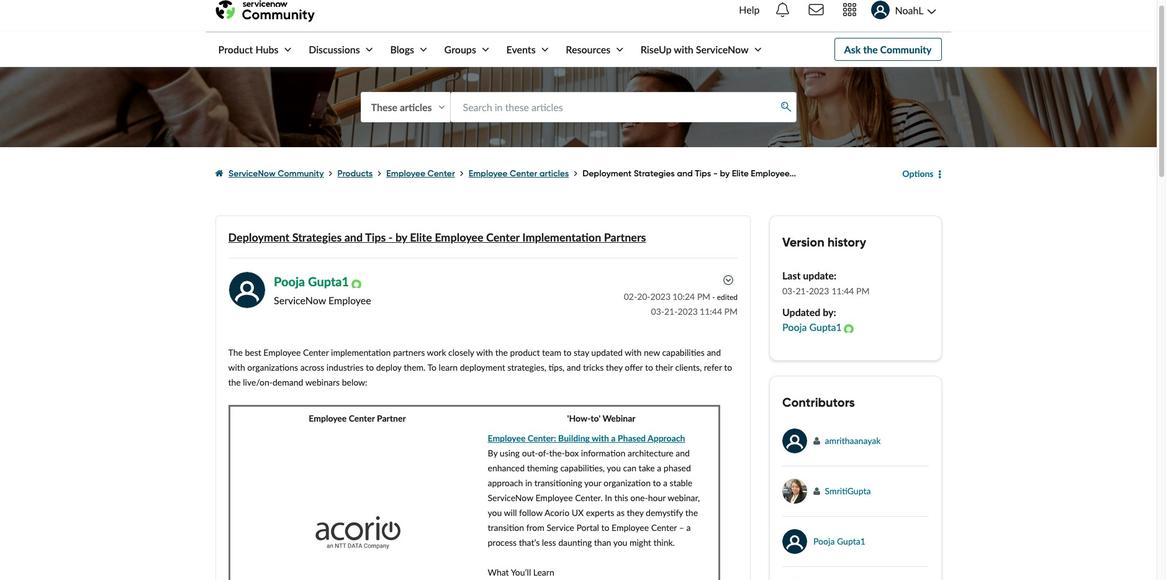 Task type: locate. For each thing, give the bounding box(es) containing it.
1 horizontal spatial they
[[627, 508, 644, 518]]

21-
[[796, 286, 809, 297], [665, 306, 678, 317]]

a right –
[[687, 522, 691, 533]]

experts
[[586, 508, 615, 518]]

webinars
[[305, 377, 340, 388]]

1 vertical spatial list
[[783, 429, 929, 516]]

1 horizontal spatial by
[[720, 168, 730, 179]]

you right than
[[614, 537, 628, 548]]

0 horizontal spatial they
[[606, 362, 623, 373]]

deployment strategies and tips - by elite employee... link
[[583, 168, 803, 179]]

pm down "version history" heading at the right
[[857, 286, 870, 297]]

in
[[525, 478, 532, 488]]

2023 down update:
[[809, 286, 830, 297]]

1 horizontal spatial strategies
[[634, 168, 675, 179]]

- inside ‎02-20-2023 10:24 pm - edited ‎03-21-2023 11:44 pm
[[713, 293, 715, 302]]

a
[[611, 433, 616, 444], [657, 463, 662, 473], [663, 478, 668, 488], [687, 522, 691, 533]]

1 horizontal spatial pooja
[[783, 321, 807, 333]]

0 vertical spatial you
[[607, 463, 621, 473]]

2 vertical spatial gupta1
[[837, 536, 866, 547]]

1 horizontal spatial tips
[[695, 168, 711, 179]]

21- down 10:24 at right bottom
[[665, 306, 678, 317]]

11:44 inside last update: ‎03-21-2023 11:44 pm
[[832, 286, 854, 297]]

with up information
[[592, 433, 609, 444]]

deployment for deployment strategies and tips - by elite employee...
[[583, 168, 632, 179]]

2 vertical spatial -
[[713, 293, 715, 302]]

discussions link
[[296, 32, 376, 66]]

noahl button
[[866, 0, 942, 27]]

and
[[677, 168, 693, 179], [345, 231, 363, 244], [707, 347, 721, 358], [567, 362, 581, 373], [676, 448, 690, 458]]

0 horizontal spatial 21-
[[665, 306, 678, 317]]

they inside the best employee center implementation partners work closely with the product team to stay updated with new capabilities and with organizations across industries to deploy them. to learn deployment strategies, tips, and tricks they offer to their clients, refer to the live/on-demand webinars below:
[[606, 362, 623, 373]]

0 vertical spatial elite
[[732, 168, 749, 179]]

gupta1 for servicenow employee icon
[[308, 274, 349, 289]]

implementation
[[523, 231, 602, 244]]

employee center articles link
[[469, 168, 569, 179]]

theming
[[527, 463, 558, 473]]

think.
[[654, 537, 675, 548]]

riseup
[[641, 43, 672, 55]]

gupta1
[[308, 274, 349, 289], [810, 321, 842, 333], [837, 536, 866, 547]]

stay
[[574, 347, 589, 358]]

live/on-
[[243, 377, 273, 388]]

gupta1 up servicenow employee
[[308, 274, 349, 289]]

0 horizontal spatial strategies
[[292, 231, 342, 244]]

you left can
[[607, 463, 621, 473]]

and inside employee center: building with a phased approach by using out-of-the-box information architecture and enhanced theming capabilities, you can take a phased approach in transitioning your organization to a stable servicenow employee center. in this one-hour webinar, you will follow acorio ux experts as they demystify the transition from service portal to employee center – a process that's less daunting than you might think.
[[676, 448, 690, 458]]

you'll
[[511, 567, 531, 578]]

2 horizontal spatial pm
[[857, 286, 870, 297]]

2 horizontal spatial pooja
[[814, 536, 835, 547]]

0 vertical spatial list
[[215, 157, 895, 191]]

2023 down 10:24 at right bottom
[[678, 306, 698, 317]]

1 vertical spatial 11:44
[[700, 306, 722, 317]]

blogs
[[390, 43, 414, 55]]

smritigupta link
[[825, 486, 871, 497]]

by
[[720, 168, 730, 179], [396, 231, 407, 244]]

‎03- down last on the right top of the page
[[783, 286, 796, 297]]

1 vertical spatial they
[[627, 508, 644, 518]]

the down webinar, at the bottom of the page
[[686, 508, 698, 518]]

their
[[656, 362, 673, 373]]

they right as
[[627, 508, 644, 518]]

1 vertical spatial strategies
[[292, 231, 342, 244]]

to up than
[[602, 522, 610, 533]]

gupta1 down smritigupta link
[[837, 536, 866, 547]]

deploy
[[376, 362, 402, 373]]

the
[[864, 43, 878, 55], [496, 347, 508, 358], [228, 377, 241, 388], [686, 508, 698, 518]]

riseup with servicenow
[[641, 43, 749, 55]]

21- down last on the right top of the page
[[796, 286, 809, 297]]

will
[[504, 508, 517, 518]]

community
[[881, 43, 932, 55], [278, 168, 324, 179]]

pooja gupta1 down updated by:
[[783, 321, 842, 333]]

menu bar
[[206, 32, 765, 66]]

center inside employee center: building with a phased approach by using out-of-the-box information architecture and enhanced theming capabilities, you can take a phased approach in transitioning your organization to a stable servicenow employee center. in this one-hour webinar, you will follow acorio ux experts as they demystify the transition from service portal to employee center – a process that's less daunting than you might think.
[[651, 522, 677, 533]]

1 vertical spatial elite
[[410, 231, 432, 244]]

pooja for servicenow employee icon
[[274, 274, 305, 289]]

0 vertical spatial 11:44
[[832, 286, 854, 297]]

0 vertical spatial 21-
[[796, 286, 809, 297]]

pooja down updated on the right of the page
[[783, 321, 807, 333]]

‎03- inside ‎02-20-2023 10:24 pm - edited ‎03-21-2023 11:44 pm
[[651, 306, 665, 317]]

the best employee center implementation partners work closely with the product team to stay updated with new capabilities and with organizations across industries to deploy them. to learn deployment strategies, tips, and tricks they offer to their clients, refer to the live/on-demand webinars below:
[[228, 347, 733, 388]]

11:44 down the edited
[[700, 306, 722, 317]]

amrithaanayak link
[[825, 436, 881, 446]]

one-
[[631, 493, 648, 503]]

service
[[547, 522, 575, 533]]

pm down the edited
[[725, 306, 738, 317]]

pooja
[[274, 274, 305, 289], [783, 321, 807, 333], [814, 536, 835, 547]]

pooja gupta1 link up servicenow employee
[[274, 274, 349, 289]]

pooja gupta1 link down updated by:
[[783, 321, 842, 333]]

resources
[[566, 43, 611, 55]]

‎02-
[[624, 291, 637, 302]]

pooja gupta1 up servicenow employee
[[274, 274, 349, 289]]

0 horizontal spatial elite
[[410, 231, 432, 244]]

deployment right 'articles'
[[583, 168, 632, 179]]

1 vertical spatial pooja gupta1 link
[[783, 321, 842, 333]]

1 horizontal spatial 21-
[[796, 286, 809, 297]]

pm right 10:24 at right bottom
[[697, 291, 711, 302]]

0 horizontal spatial community
[[278, 168, 324, 179]]

work
[[427, 347, 446, 358]]

approach
[[648, 433, 685, 444]]

1 vertical spatial pooja
[[783, 321, 807, 333]]

best
[[245, 347, 261, 358]]

follow
[[519, 508, 543, 518]]

1 vertical spatial by
[[396, 231, 407, 244]]

0 vertical spatial strategies
[[634, 168, 675, 179]]

2 vertical spatial pooja gupta1
[[814, 536, 866, 547]]

10:24
[[673, 291, 695, 302]]

pooja gupta1
[[274, 274, 349, 289], [783, 321, 842, 333], [814, 536, 866, 547]]

as
[[617, 508, 625, 518]]

employee...
[[751, 168, 796, 179]]

2 vertical spatial pooja
[[814, 536, 835, 547]]

learn
[[533, 567, 555, 578]]

‎03- up new
[[651, 306, 665, 317]]

strategies for deployment strategies and tips - by elite employee...
[[634, 168, 675, 179]]

events link
[[494, 32, 551, 66]]

elite
[[732, 168, 749, 179], [410, 231, 432, 244]]

0 vertical spatial pooja gupta1
[[274, 274, 349, 289]]

- for employee...
[[714, 168, 718, 179]]

webinar,
[[668, 493, 700, 503]]

pooja right pooja gupta1 icon
[[814, 536, 835, 547]]

0 horizontal spatial deployment
[[228, 231, 290, 244]]

11:44 up by:
[[832, 286, 854, 297]]

servicenow inside employee center: building with a phased approach by using out-of-the-box information architecture and enhanced theming capabilities, you can take a phased approach in transitioning your organization to a stable servicenow employee center. in this one-hour webinar, you will follow acorio ux experts as they demystify the transition from service portal to employee center – a process that's less daunting than you might think.
[[488, 493, 534, 503]]

0 vertical spatial pooja
[[274, 274, 305, 289]]

contributors
[[783, 395, 855, 411]]

pooja gupta1 image
[[228, 271, 266, 309]]

0 vertical spatial they
[[606, 362, 623, 373]]

1 vertical spatial 21-
[[665, 306, 678, 317]]

partner
[[377, 413, 406, 424]]

to right refer
[[725, 362, 733, 373]]

out-
[[522, 448, 538, 458]]

to left stay
[[564, 347, 572, 358]]

noahl
[[895, 4, 924, 16]]

employee center: building with a phased approach by using out-of-the-box information architecture and enhanced theming capabilities, you can take a phased approach in transitioning your organization to a stable servicenow employee center. in this one-hour webinar, you will follow acorio ux experts as they demystify the transition from service portal to employee center – a process that's less daunting than you might think.
[[488, 433, 700, 548]]

- for employee
[[389, 231, 393, 244]]

0 horizontal spatial 11:44
[[700, 306, 722, 317]]

menu bar containing product hubs
[[206, 32, 765, 66]]

0 horizontal spatial tips
[[365, 231, 386, 244]]

list containing servicenow community
[[215, 157, 895, 191]]

with right riseup
[[674, 43, 694, 55]]

Search text field
[[450, 92, 797, 123]]

0 vertical spatial gupta1
[[308, 274, 349, 289]]

0 horizontal spatial pooja
[[274, 274, 305, 289]]

deployment for deployment strategies and tips - by elite employee center implementation partners
[[228, 231, 290, 244]]

with up deployment
[[476, 347, 493, 358]]

deployment up pooja gupta1 image
[[228, 231, 290, 244]]

by for employee...
[[720, 168, 730, 179]]

deployment strategies and tips - by elite employee...
[[583, 168, 796, 179]]

tips,
[[549, 362, 565, 373]]

pooja gupta1 inside list
[[814, 536, 866, 547]]

servicenow
[[696, 43, 749, 55], [229, 168, 276, 179], [274, 295, 326, 306], [488, 493, 534, 503]]

2 horizontal spatial 2023
[[809, 286, 830, 297]]

0 horizontal spatial ‎03-
[[651, 306, 665, 317]]

articles
[[540, 168, 569, 179]]

0 vertical spatial -
[[714, 168, 718, 179]]

you
[[607, 463, 621, 473], [488, 508, 502, 518], [614, 537, 628, 548]]

building
[[559, 433, 590, 444]]

21- inside last update: ‎03-21-2023 11:44 pm
[[796, 286, 809, 297]]

employee inside the best employee center implementation partners work closely with the product team to stay updated with new capabilities and with organizations across industries to deploy them. to learn deployment strategies, tips, and tricks they offer to their clients, refer to the live/on-demand webinars below:
[[264, 347, 301, 358]]

they down updated
[[606, 362, 623, 373]]

2023
[[809, 286, 830, 297], [651, 291, 671, 302], [678, 306, 698, 317]]

1 vertical spatial ‎03-
[[651, 306, 665, 317]]

0 vertical spatial ‎03-
[[783, 286, 796, 297]]

0 horizontal spatial by
[[396, 231, 407, 244]]

0 vertical spatial by
[[720, 168, 730, 179]]

smritigupta
[[825, 486, 871, 497]]

to up hour
[[653, 478, 661, 488]]

2023 left 10:24 at right bottom
[[651, 291, 671, 302]]

community left products
[[278, 168, 324, 179]]

below:
[[342, 377, 367, 388]]

1 vertical spatial tips
[[365, 231, 386, 244]]

1 horizontal spatial elite
[[732, 168, 749, 179]]

list containing amrithaanayak
[[783, 429, 929, 516]]

implementation
[[331, 347, 391, 358]]

1 horizontal spatial ‎03-
[[783, 286, 796, 297]]

what
[[488, 567, 509, 578]]

gupta1 down by:
[[810, 321, 842, 333]]

pooja up servicenow employee
[[274, 274, 305, 289]]

updated
[[592, 347, 623, 358]]

0 vertical spatial tips
[[695, 168, 711, 179]]

ask
[[845, 43, 861, 55]]

noahl image
[[871, 1, 890, 20]]

help
[[739, 4, 760, 16]]

employee
[[387, 168, 426, 179], [469, 168, 508, 179], [435, 231, 484, 244], [329, 295, 371, 306], [264, 347, 301, 358], [309, 413, 347, 424], [488, 433, 526, 444], [536, 493, 573, 503], [612, 522, 649, 533]]

new
[[644, 347, 660, 358]]

pooja gupta1 link for servicenow employee icon
[[274, 274, 349, 289]]

1 vertical spatial deployment
[[228, 231, 290, 244]]

they
[[606, 362, 623, 373], [627, 508, 644, 518]]

list
[[215, 157, 895, 191], [783, 429, 929, 516]]

-
[[714, 168, 718, 179], [389, 231, 393, 244], [713, 293, 715, 302]]

2023 inside last update: ‎03-21-2023 11:44 pm
[[809, 286, 830, 297]]

‎02-20-2023 10:24 pm - edited ‎03-21-2023 11:44 pm
[[624, 291, 738, 317]]

1 vertical spatial gupta1
[[810, 321, 842, 333]]

with down the the
[[228, 362, 245, 373]]

None submit
[[777, 98, 796, 116]]

tips for employee
[[365, 231, 386, 244]]

you left will
[[488, 508, 502, 518]]

to down the implementation
[[366, 362, 374, 373]]

1 horizontal spatial community
[[881, 43, 932, 55]]

by for employee
[[396, 231, 407, 244]]

can
[[623, 463, 637, 473]]

the
[[228, 347, 243, 358]]

0 vertical spatial pooja gupta1 link
[[274, 274, 349, 289]]

11:44 inside ‎02-20-2023 10:24 pm - edited ‎03-21-2023 11:44 pm
[[700, 306, 722, 317]]

pooja gupta1 link right pooja gupta1 icon
[[814, 536, 866, 547]]

0 vertical spatial deployment
[[583, 168, 632, 179]]

1 vertical spatial pooja gupta1
[[783, 321, 842, 333]]

pooja gupta1 image
[[783, 530, 808, 554]]

1 vertical spatial -
[[389, 231, 393, 244]]

to
[[428, 362, 437, 373]]

‎03-
[[783, 286, 796, 297], [651, 306, 665, 317]]

1 horizontal spatial deployment
[[583, 168, 632, 179]]

1 horizontal spatial 11:44
[[832, 286, 854, 297]]

options button
[[895, 161, 942, 186]]

community down the noahl dropdown button
[[881, 43, 932, 55]]

pooja gupta1 right pooja gupta1 icon
[[814, 536, 866, 547]]

edited
[[717, 293, 738, 302]]

the left live/on-
[[228, 377, 241, 388]]

pooja gupta1 link
[[274, 274, 349, 289], [783, 321, 842, 333], [814, 536, 866, 547]]



Task type: vqa. For each thing, say whether or not it's contained in the screenshot.
Automated service ops
no



Task type: describe. For each thing, give the bounding box(es) containing it.
servicenow community link
[[229, 168, 324, 179]]

1 vertical spatial community
[[278, 168, 324, 179]]

product
[[218, 43, 253, 55]]

employee center
[[387, 168, 455, 179]]

deployment strategies and tips - by elite employee center implementation partners
[[228, 231, 646, 244]]

pooja gupta1 list
[[783, 516, 929, 580]]

deployment strategies and tips - by elite employee center implementation partners link
[[228, 231, 646, 244]]

information
[[581, 448, 626, 458]]

employee center articles
[[469, 168, 569, 179]]

2 vertical spatial pooja gupta1 link
[[814, 536, 866, 547]]

riseup with servicenow link
[[628, 32, 765, 66]]

last
[[783, 270, 801, 282]]

1 horizontal spatial 2023
[[678, 306, 698, 317]]

strategies,
[[508, 362, 547, 373]]

transitioning
[[535, 478, 582, 488]]

1 horizontal spatial pm
[[725, 306, 738, 317]]

center:
[[528, 433, 556, 444]]

products link
[[338, 168, 373, 179]]

with inside employee center: building with a phased approach by using out-of-the-box information architecture and enhanced theming capabilities, you can take a phased approach in transitioning your organization to a stable servicenow employee center. in this one-hour webinar, you will follow acorio ux experts as they demystify the transition from service portal to employee center – a process that's less daunting than you might think.
[[592, 433, 609, 444]]

blogs link
[[378, 32, 430, 66]]

the-
[[549, 448, 565, 458]]

servicenow employee
[[274, 295, 371, 306]]

stable
[[670, 478, 693, 488]]

pooja gupta1 link for servicenow employee image
[[783, 321, 842, 333]]

version
[[783, 234, 825, 251]]

pooja gupta1 for servicenow employee image
[[783, 321, 842, 333]]

ask the community link
[[835, 38, 942, 61]]

the right ask
[[864, 43, 878, 55]]

employee center link
[[387, 168, 455, 179]]

1 vertical spatial you
[[488, 508, 502, 518]]

hour
[[648, 493, 666, 503]]

to left their
[[645, 362, 653, 373]]

0 horizontal spatial 2023
[[651, 291, 671, 302]]

events
[[507, 43, 536, 55]]

ask the community
[[845, 43, 932, 55]]

smritigupta image
[[783, 479, 808, 504]]

closely
[[449, 347, 474, 358]]

with inside menu bar
[[674, 43, 694, 55]]

this
[[615, 493, 628, 503]]

product
[[510, 347, 540, 358]]

groups link
[[432, 32, 492, 66]]

refer
[[704, 362, 722, 373]]

version history heading
[[783, 234, 929, 251]]

what you'll learn
[[488, 567, 555, 578]]

learn
[[439, 362, 458, 373]]

pm inside last update: ‎03-21-2023 11:44 pm
[[857, 286, 870, 297]]

with up offer
[[625, 347, 642, 358]]

resources link
[[554, 32, 626, 66]]

box
[[565, 448, 579, 458]]

portal
[[577, 522, 599, 533]]

hubs
[[256, 43, 279, 55]]

a up information
[[611, 433, 616, 444]]

servicenow employee image
[[844, 324, 854, 334]]

center.
[[575, 493, 603, 503]]

enhanced
[[488, 463, 525, 473]]

approach
[[488, 478, 523, 488]]

offer
[[625, 362, 643, 373]]

that's
[[519, 537, 540, 548]]

tips for employee...
[[695, 168, 711, 179]]

elite for employee
[[410, 231, 432, 244]]

capabilities
[[662, 347, 705, 358]]

to'
[[591, 413, 601, 424]]

the inside employee center: building with a phased approach by using out-of-the-box information architecture and enhanced theming capabilities, you can take a phased approach in transitioning your organization to a stable servicenow employee center. in this one-hour webinar, you will follow acorio ux experts as they demystify the transition from service portal to employee center – a process that's less daunting than you might think.
[[686, 508, 698, 518]]

contributors heading
[[783, 395, 929, 411]]

from
[[527, 522, 545, 533]]

a left stable
[[663, 478, 668, 488]]

phased
[[664, 463, 691, 473]]

partners
[[604, 231, 646, 244]]

elite for employee...
[[732, 168, 749, 179]]

pooja for servicenow employee image
[[783, 321, 807, 333]]

0 horizontal spatial pm
[[697, 291, 711, 302]]

groups
[[445, 43, 476, 55]]

deployment
[[460, 362, 505, 373]]

them.
[[404, 362, 426, 373]]

servicenow employee image
[[351, 280, 361, 289]]

capabilities,
[[561, 463, 605, 473]]

21- inside ‎02-20-2023 10:24 pm - edited ‎03-21-2023 11:44 pm
[[665, 306, 678, 317]]

20-
[[637, 291, 651, 302]]

gupta1 inside list
[[837, 536, 866, 547]]

using
[[500, 448, 520, 458]]

webinar
[[603, 413, 636, 424]]

transition
[[488, 522, 524, 533]]

product hubs
[[218, 43, 279, 55]]

amrithaanayak image
[[783, 429, 808, 454]]

architecture
[[628, 448, 674, 458]]

of-
[[538, 448, 549, 458]]

pooja gupta1 for servicenow employee icon
[[274, 274, 349, 289]]

strategies for deployment strategies and tips - by elite employee center implementation partners
[[292, 231, 342, 244]]

options
[[903, 168, 934, 179]]

they inside employee center: building with a phased approach by using out-of-the-box information architecture and enhanced theming capabilities, you can take a phased approach in transitioning your organization to a stable servicenow employee center. in this one-hour webinar, you will follow acorio ux experts as they demystify the transition from service portal to employee center – a process that's less daunting than you might think.
[[627, 508, 644, 518]]

acorio
[[545, 508, 570, 518]]

gupta1 for servicenow employee image
[[810, 321, 842, 333]]

0 vertical spatial community
[[881, 43, 932, 55]]

might
[[630, 537, 652, 548]]

help link
[[736, 0, 764, 27]]

daunting
[[559, 537, 592, 548]]

organizations
[[247, 362, 298, 373]]

amrithaanayak
[[825, 436, 881, 446]]

clients,
[[676, 362, 702, 373]]

partners
[[393, 347, 425, 358]]

center inside the best employee center implementation partners work closely with the product team to stay updated with new capabilities and with organizations across industries to deploy them. to learn deployment strategies, tips, and tricks they offer to their clients, refer to the live/on-demand webinars below:
[[303, 347, 329, 358]]

‎03- inside last update: ‎03-21-2023 11:44 pm
[[783, 286, 796, 297]]

products
[[338, 168, 373, 179]]

ux
[[572, 508, 584, 518]]

the left product
[[496, 347, 508, 358]]

a right take
[[657, 463, 662, 473]]

discussions
[[309, 43, 360, 55]]

pooja inside list
[[814, 536, 835, 547]]

servicenow community
[[229, 168, 324, 179]]

updated by:
[[783, 307, 836, 318]]

demystify
[[646, 508, 683, 518]]

2 vertical spatial you
[[614, 537, 628, 548]]

last update: ‎03-21-2023 11:44 pm
[[783, 270, 870, 297]]

demand
[[273, 377, 303, 388]]



